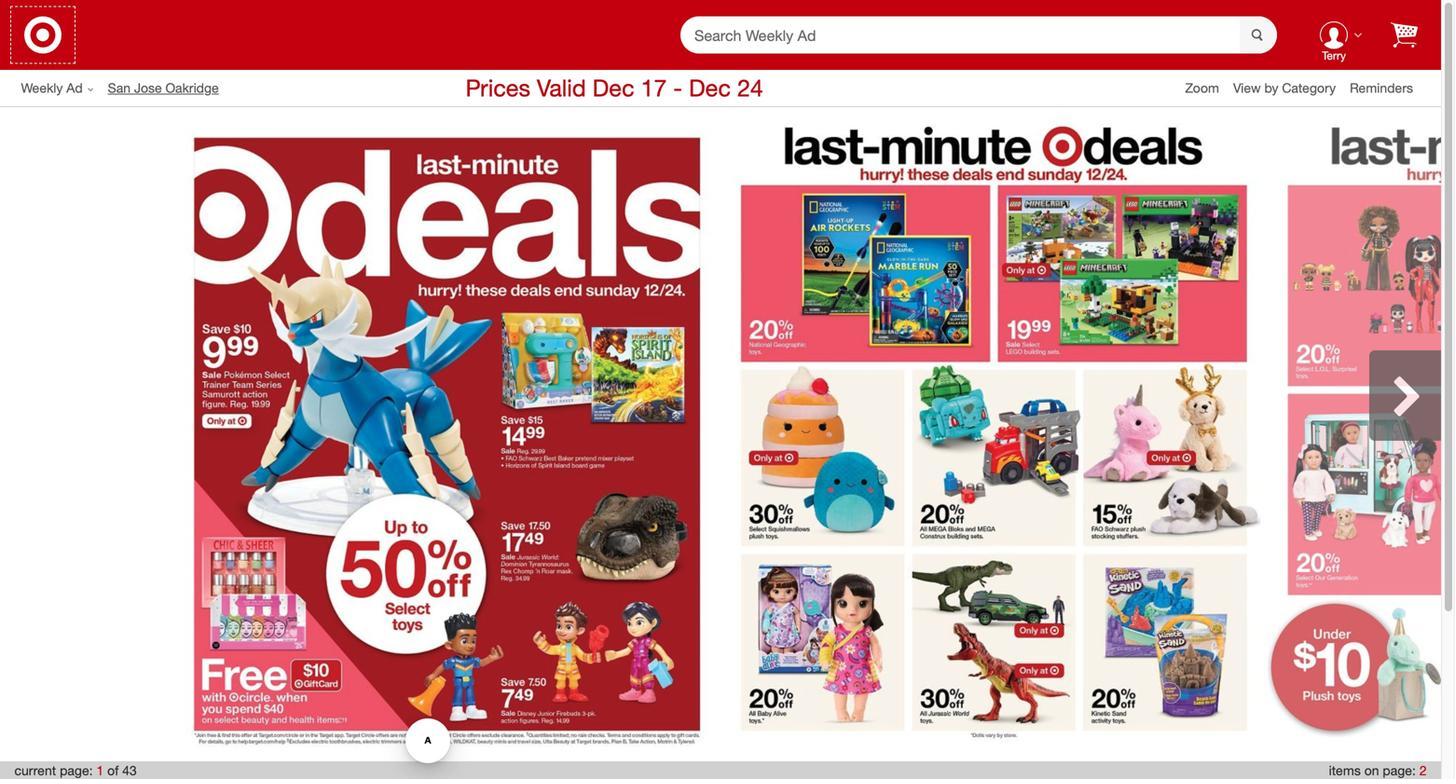 Task type: vqa. For each thing, say whether or not it's contained in the screenshot.
the '1'
yes



Task type: describe. For each thing, give the bounding box(es) containing it.
prices valid dec 17 - dec 24
[[466, 74, 763, 102]]

24
[[738, 74, 763, 102]]

category
[[1283, 80, 1336, 96]]

items on page: 2
[[1329, 763, 1427, 779]]

san
[[108, 80, 131, 96]]

view
[[1234, 80, 1261, 96]]

2 page: from the left
[[1383, 763, 1416, 779]]

Search Weekly Ad search field
[[681, 16, 1278, 55]]

page 2 image
[[721, 117, 1268, 752]]

zoom link
[[1186, 79, 1234, 97]]

weekly ad link
[[21, 79, 108, 97]]

items
[[1329, 763, 1361, 779]]

-
[[674, 74, 683, 102]]

1 dec from the left
[[593, 74, 635, 102]]

2 dec from the left
[[689, 74, 731, 102]]

ad
[[66, 80, 83, 96]]

on
[[1365, 763, 1380, 779]]

weekly ad
[[21, 80, 83, 96]]

view by category link
[[1234, 80, 1350, 96]]

43
[[122, 763, 137, 779]]

17
[[641, 74, 667, 102]]

zoom
[[1186, 80, 1220, 96]]

valid
[[537, 74, 586, 102]]

go to target.com image
[[24, 16, 62, 54]]



Task type: locate. For each thing, give the bounding box(es) containing it.
oakridge
[[166, 80, 219, 96]]

zoom-in element
[[1186, 80, 1220, 96]]

dec
[[593, 74, 635, 102], [689, 74, 731, 102]]

page 3 image
[[1268, 117, 1456, 752]]

page:
[[60, 763, 93, 779], [1383, 763, 1416, 779]]

page 1 image
[[174, 117, 721, 752]]

page: left 2
[[1383, 763, 1416, 779]]

dec right -
[[689, 74, 731, 102]]

0 horizontal spatial page:
[[60, 763, 93, 779]]

page: left 1
[[60, 763, 93, 779]]

0 horizontal spatial dec
[[593, 74, 635, 102]]

current
[[14, 763, 56, 779]]

1 page: from the left
[[60, 763, 93, 779]]

terry link
[[1306, 5, 1363, 65]]

prices
[[466, 74, 531, 102]]

weekly
[[21, 80, 63, 96]]

2
[[1420, 763, 1427, 779]]

1 horizontal spatial dec
[[689, 74, 731, 102]]

view your cart on target.com image
[[1391, 22, 1418, 48]]

san jose oakridge link
[[108, 79, 233, 97]]

san jose oakridge
[[108, 80, 219, 96]]

terry
[[1323, 49, 1346, 63]]

reminders link
[[1350, 79, 1428, 97]]

reminders
[[1350, 80, 1414, 96]]

1
[[96, 763, 104, 779]]

by
[[1265, 80, 1279, 96]]

1 horizontal spatial page:
[[1383, 763, 1416, 779]]

dec left 17 at left top
[[593, 74, 635, 102]]

current page: 1 of 43
[[14, 763, 137, 779]]

of
[[107, 763, 119, 779]]

jose
[[134, 80, 162, 96]]

form
[[681, 16, 1278, 55]]

view by category
[[1234, 80, 1336, 96]]



